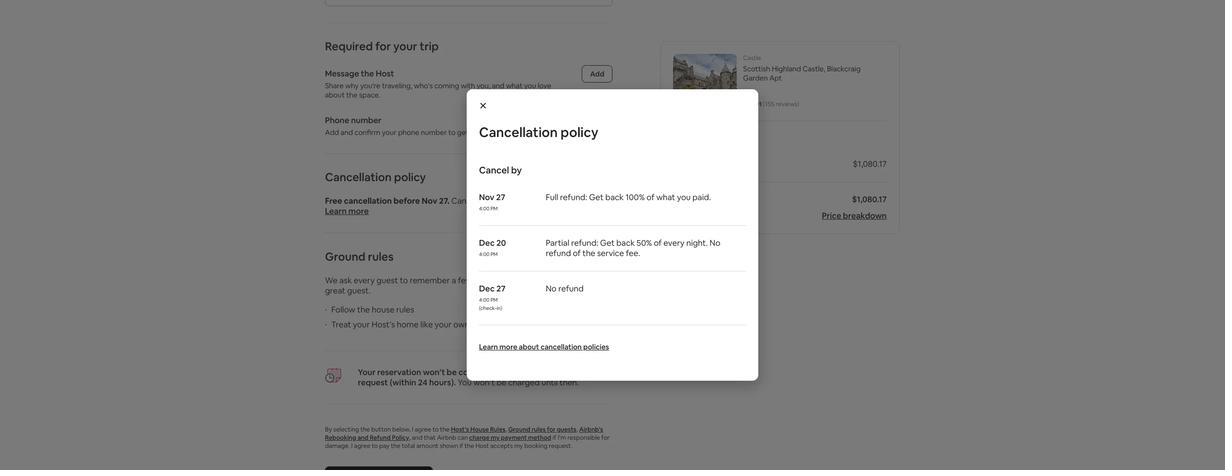 Task type: locate. For each thing, give the bounding box(es) containing it.
3 4:00 from the top
[[479, 297, 490, 304]]

of right 100%
[[647, 192, 655, 203]]

27 inside "dec 27 4:00 pm (check-in)"
[[497, 284, 506, 294]]

1 vertical spatial accepts
[[491, 442, 513, 451]]

1 horizontal spatial agree
[[415, 426, 431, 434]]

no
[[710, 238, 721, 249], [546, 284, 557, 294]]

for right responsible
[[602, 434, 610, 442]]

1 vertical spatial learn
[[479, 343, 498, 352]]

what left the "makes"
[[550, 275, 569, 286]]

0 horizontal spatial ground
[[325, 250, 366, 264]]

0 vertical spatial ground
[[325, 250, 366, 264]]

nov left 27.
[[422, 196, 438, 207]]

refund
[[370, 434, 391, 442]]

host up traveling,
[[376, 68, 394, 79]]

nov down "cancel by"
[[479, 192, 495, 203]]

1 vertical spatial i
[[351, 442, 353, 451]]

2 4:00 from the top
[[479, 251, 490, 258]]

0 horizontal spatial every
[[354, 275, 375, 286]]

won't inside your reservation won't be confirmed until the host accepts your request (within 24 hours).
[[423, 367, 445, 378]]

house
[[471, 426, 489, 434]]

dec 27 4:00 pm (check-in)
[[479, 284, 506, 312]]

1 pm from the top
[[491, 205, 498, 212]]

cancellation up free
[[325, 170, 392, 184]]

0 vertical spatial agree
[[415, 426, 431, 434]]

4:00 inside the dec 20 4:00 pm
[[479, 251, 490, 258]]

more up you won't be charged until then.
[[500, 343, 518, 352]]

1 vertical spatial host
[[534, 367, 553, 378]]

2 pm from the top
[[491, 251, 498, 258]]

1 27 from the top
[[496, 192, 506, 203]]

agree left pay
[[354, 442, 371, 451]]

0 horizontal spatial number
[[351, 115, 382, 126]]

accepts down rules
[[491, 442, 513, 451]]

ground right rules
[[509, 426, 531, 434]]

1 vertical spatial cancellation policy
[[325, 170, 426, 184]]

2 27 from the top
[[497, 284, 506, 294]]

your inside your reservation won't be confirmed until the host accepts your request (within 24 hours).
[[587, 367, 605, 378]]

add inside the add button
[[590, 69, 605, 79]]

4:00 inside nov 27 4:00 pm
[[479, 205, 490, 212]]

about inside message the host share why you're traveling, who's coming with you, and what you love about the space.
[[325, 90, 345, 100]]

ground rules for guests link
[[509, 426, 577, 434]]

paid.
[[693, 192, 711, 203]]

1 horizontal spatial policy
[[561, 124, 599, 141]]

dec up "simple"
[[479, 238, 495, 249]]

rules up guest
[[368, 250, 394, 264]]

1 horizontal spatial trip
[[470, 128, 482, 137]]

1 vertical spatial cancellation
[[325, 170, 392, 184]]

to inside if i'm responsible for damage. i agree to pay the total amount shown if the host accepts my booking request.
[[372, 442, 378, 451]]

cancel
[[479, 164, 509, 176], [452, 196, 478, 207]]

cancellation left policies
[[541, 343, 582, 352]]

add button
[[582, 65, 613, 83]]

what left love
[[506, 81, 523, 90]]

of right 50%
[[654, 238, 662, 249]]

1 4:00 from the top
[[479, 205, 490, 212]]

accepts down learn more about cancellation policies link at the left of page
[[554, 367, 585, 378]]

if left i'm
[[553, 434, 557, 442]]

refund.
[[580, 196, 607, 207]]

cancellation
[[344, 196, 392, 207], [541, 343, 582, 352]]

what inside message the host share why you're traveling, who's coming with you, and what you love about the space.
[[506, 81, 523, 90]]

agree inside if i'm responsible for damage. i agree to pay the total amount shown if the host accepts my booking request.
[[354, 442, 371, 451]]

no left the "makes"
[[546, 284, 557, 294]]

cancellation right free
[[344, 196, 392, 207]]

0 vertical spatial 4:00
[[479, 205, 490, 212]]

every inside partial refund: get back 50% of every night. no refund of the service fee.
[[664, 238, 685, 249]]

with
[[461, 81, 475, 90]]

$1,080.17
[[853, 159, 887, 170], [852, 194, 887, 205]]

0 horizontal spatial nov
[[422, 196, 438, 207]]

27 for nov
[[496, 192, 506, 203]]

1 horizontal spatial no
[[710, 238, 721, 249]]

1 horizontal spatial until
[[542, 378, 558, 388]]

cancellation policy up by
[[479, 124, 599, 141]]

agree for below,
[[415, 426, 431, 434]]

1 vertical spatial 4:00
[[479, 251, 490, 258]]

few
[[458, 275, 472, 286]]

of for 50%
[[654, 238, 662, 249]]

refund: inside partial refund: get back 50% of every night. no refund of the service fee.
[[572, 238, 599, 249]]

get left fee.
[[600, 238, 615, 249]]

0 vertical spatial learn
[[325, 206, 347, 217]]

dec right nov 27 4:00 pm
[[507, 196, 522, 207]]

you,
[[477, 81, 491, 90]]

by
[[511, 164, 522, 176]]

2 horizontal spatial rules
[[532, 426, 546, 434]]

guests
[[557, 426, 577, 434]]

155
[[765, 100, 775, 108]]

0 vertical spatial more
[[349, 206, 369, 217]]

dec inside "dec 27 4:00 pm (check-in)"
[[479, 284, 495, 294]]

get right partial
[[589, 192, 604, 203]]

0 horizontal spatial accepts
[[491, 442, 513, 451]]

pm up in) on the bottom of page
[[491, 297, 498, 304]]

airbnb's rebooking and refund policy
[[325, 426, 604, 442]]

learn up ground rules
[[325, 206, 347, 217]]

for left partial
[[535, 196, 546, 207]]

to left pay
[[372, 442, 378, 451]]

, right house
[[506, 426, 507, 434]]

trip inside phone number add and confirm your phone number to get trip updates.
[[470, 128, 482, 137]]

0 horizontal spatial before
[[394, 196, 420, 207]]

cancel right 27.
[[452, 196, 478, 207]]

be
[[447, 367, 457, 378], [497, 378, 507, 388]]

your
[[394, 39, 417, 53], [382, 128, 397, 137], [353, 320, 370, 330], [435, 320, 452, 330], [587, 367, 605, 378]]

until right the confirmed
[[501, 367, 518, 378]]

rules
[[368, 250, 394, 264], [396, 305, 415, 315], [532, 426, 546, 434]]

for inside if i'm responsible for damage. i agree to pay the total amount shown if the host accepts my booking request.
[[602, 434, 610, 442]]

trip right get
[[470, 128, 482, 137]]

0 horizontal spatial what
[[506, 81, 523, 90]]

policy inside 'dialog'
[[561, 124, 599, 141]]

a
[[548, 196, 552, 207], [452, 275, 456, 286], [597, 275, 602, 286]]

0 vertical spatial pm
[[491, 205, 498, 212]]

cancel left by
[[479, 164, 509, 176]]

learn more about cancellation policies
[[479, 343, 609, 352]]

0 vertical spatial cancellation policy
[[479, 124, 599, 141]]

refund
[[546, 248, 571, 259], [559, 284, 584, 294]]

1 horizontal spatial 20
[[524, 196, 533, 207]]

learn up the confirmed
[[479, 343, 498, 352]]

1 vertical spatial number
[[421, 128, 447, 137]]

refund:
[[560, 192, 588, 203], [572, 238, 599, 249]]

0 vertical spatial cancellation
[[479, 124, 558, 141]]

you left paid.
[[677, 192, 691, 203]]

be inside your reservation won't be confirmed until the host accepts your request (within 24 hours).
[[447, 367, 457, 378]]

if right shown
[[460, 442, 463, 451]]

4:00 up "simple"
[[479, 251, 490, 258]]

0 vertical spatial i
[[412, 426, 414, 434]]

2 horizontal spatial what
[[657, 192, 676, 203]]

refund: right full
[[560, 192, 588, 203]]

and left refund
[[358, 434, 369, 442]]

0 vertical spatial you
[[524, 81, 536, 90]]

remember
[[410, 275, 450, 286]]

2 vertical spatial about
[[519, 343, 539, 352]]

your right treat
[[353, 320, 370, 330]]

1 vertical spatial dec
[[479, 238, 495, 249]]

back left 100%
[[606, 192, 624, 203]]

1 vertical spatial every
[[354, 275, 375, 286]]

2 vertical spatial pm
[[491, 297, 498, 304]]

guest
[[377, 275, 398, 286]]

things
[[501, 275, 524, 286]]

ground up ask
[[325, 250, 366, 264]]

0 vertical spatial $1,080.17
[[853, 159, 887, 170]]

and
[[492, 81, 505, 90], [341, 128, 353, 137], [358, 434, 369, 442], [412, 434, 423, 442]]

4.91
[[751, 100, 762, 108]]

every left night.
[[664, 238, 685, 249]]

0 horizontal spatial learn
[[325, 206, 347, 217]]

0 vertical spatial what
[[506, 81, 523, 90]]

to right guest
[[400, 275, 408, 286]]

be left the you
[[447, 367, 457, 378]]

nov inside free cancellation before nov 27. cancel before dec 20 for a partial refund. learn more
[[422, 196, 438, 207]]

cancellation
[[479, 124, 558, 141], [325, 170, 392, 184]]

get
[[457, 128, 469, 137]]

a right the "makes"
[[597, 275, 602, 286]]

1 vertical spatial cancellation
[[541, 343, 582, 352]]

your down policies
[[587, 367, 605, 378]]

host inside message the host share why you're traveling, who's coming with you, and what you love about the space.
[[376, 68, 394, 79]]

about up charged at left
[[519, 343, 539, 352]]

trip up message the host share why you're traveling, who's coming with you, and what you love about the space.
[[420, 39, 439, 53]]

more inside free cancellation before nov 27. cancel before dec 20 for a partial refund. learn more
[[349, 206, 369, 217]]

back left 50%
[[617, 238, 635, 249]]

0 horizontal spatial 20
[[497, 238, 506, 249]]

of right partial
[[573, 248, 581, 259]]

in)
[[497, 305, 503, 312]]

get for 50%
[[600, 238, 615, 249]]

won't right the you
[[474, 378, 495, 388]]

1 vertical spatial refund:
[[572, 238, 599, 249]]

1 horizontal spatial add
[[590, 69, 605, 79]]

charged
[[509, 378, 540, 388]]

2 before from the left
[[479, 196, 505, 207]]

20 up things
[[497, 238, 506, 249]]

0 horizontal spatial cancellation
[[344, 196, 392, 207]]

trip
[[420, 39, 439, 53], [470, 128, 482, 137]]

host's house rules button
[[451, 426, 506, 434]]

0 horizontal spatial cancel
[[452, 196, 478, 207]]

pm inside "dec 27 4:00 pm (check-in)"
[[491, 297, 498, 304]]

what right 100%
[[657, 192, 676, 203]]

, left airbnb's
[[577, 426, 578, 434]]

1 vertical spatial more
[[500, 343, 518, 352]]

4:00 up the (check-
[[479, 297, 490, 304]]

payment
[[501, 434, 527, 442]]

get
[[589, 192, 604, 203], [600, 238, 615, 249]]

i for damage.
[[351, 442, 353, 451]]

you inside message the host share why you're traveling, who's coming with you, and what you love about the space.
[[524, 81, 536, 90]]

0 horizontal spatial if
[[460, 442, 463, 451]]

1 vertical spatial rules
[[396, 305, 415, 315]]

more
[[349, 206, 369, 217], [500, 343, 518, 352]]

ask
[[340, 275, 352, 286]]

for right required
[[375, 39, 391, 53]]

0 vertical spatial policy
[[561, 124, 599, 141]]

4.91 ( 155 reviews )
[[751, 100, 800, 108]]

refund up "no refund"
[[546, 248, 571, 259]]

simple
[[474, 275, 499, 286]]

, and that airbnb can charge my payment method
[[409, 434, 552, 442]]

be left charged at left
[[497, 378, 507, 388]]

2 horizontal spatial host
[[534, 367, 553, 378]]

2 vertical spatial 4:00
[[479, 297, 490, 304]]

more right free
[[349, 206, 369, 217]]

20 left full
[[524, 196, 533, 207]]

0 vertical spatial refund
[[546, 248, 571, 259]]

2 vertical spatial what
[[550, 275, 569, 286]]

refund: right partial
[[572, 238, 599, 249]]

1 vertical spatial you
[[677, 192, 691, 203]]

i inside if i'm responsible for damage. i agree to pay the total amount shown if the host accepts my booking request.
[[351, 442, 353, 451]]

0 vertical spatial about
[[325, 90, 345, 100]]

learn
[[325, 206, 347, 217], [479, 343, 498, 352]]

you left love
[[524, 81, 536, 90]]

to inside we ask every guest to remember a few simple things about what makes a great guest.
[[400, 275, 408, 286]]

(usd)
[[695, 194, 717, 205]]

about inside cancellation policy 'dialog'
[[519, 343, 539, 352]]

2 horizontal spatial a
[[597, 275, 602, 286]]

traveling,
[[382, 81, 413, 90]]

4:00 inside "dec 27 4:00 pm (check-in)"
[[479, 297, 490, 304]]

to left get
[[449, 128, 456, 137]]

1 vertical spatial 27
[[497, 284, 506, 294]]

and right you, on the top left of page
[[492, 81, 505, 90]]

0 vertical spatial back
[[606, 192, 624, 203]]

your
[[358, 367, 376, 378]]

0 horizontal spatial be
[[447, 367, 457, 378]]

1 vertical spatial cancel
[[452, 196, 478, 207]]

1 horizontal spatial cancellation
[[479, 124, 558, 141]]

,
[[506, 426, 507, 434], [577, 426, 578, 434], [409, 434, 411, 442]]

host down learn more about cancellation policies on the bottom left of page
[[534, 367, 553, 378]]

host down house
[[476, 442, 489, 451]]

a left partial
[[548, 196, 552, 207]]

reservation
[[377, 367, 421, 378]]

1 horizontal spatial i
[[412, 426, 414, 434]]

my right charge
[[491, 434, 500, 442]]

0 horizontal spatial cancellation
[[325, 170, 392, 184]]

1 vertical spatial ground
[[509, 426, 531, 434]]

i right damage.
[[351, 442, 353, 451]]

won't left the you
[[423, 367, 445, 378]]

1 horizontal spatial cancellation policy
[[479, 124, 599, 141]]

pm down "cancel by"
[[491, 205, 498, 212]]

27 for dec
[[497, 284, 506, 294]]

dec up the (check-
[[479, 284, 495, 294]]

1 vertical spatial about
[[526, 275, 548, 286]]

share
[[325, 81, 344, 90]]

your left phone
[[382, 128, 397, 137]]

1 horizontal spatial rules
[[396, 305, 415, 315]]

cancellation inside cancellation policy 'dialog'
[[541, 343, 582, 352]]

before left 27.
[[394, 196, 420, 207]]

0 vertical spatial rules
[[368, 250, 394, 264]]

1 horizontal spatial a
[[548, 196, 552, 207]]

1 vertical spatial add
[[325, 128, 339, 137]]

2 vertical spatial dec
[[479, 284, 495, 294]]

dec for 27
[[479, 284, 495, 294]]

a left few
[[452, 275, 456, 286]]

27 up in) on the bottom of page
[[497, 284, 506, 294]]

nov
[[479, 192, 495, 203], [422, 196, 438, 207]]

price breakdown
[[822, 211, 887, 221]]

phone
[[398, 128, 419, 137]]

rules up booking at the left bottom of the page
[[532, 426, 546, 434]]

1 horizontal spatial accepts
[[554, 367, 585, 378]]

0 horizontal spatial i
[[351, 442, 353, 451]]

1 vertical spatial back
[[617, 238, 635, 249]]

cancellation policy up learn more "button"
[[325, 170, 426, 184]]

number up confirm
[[351, 115, 382, 126]]

every
[[664, 238, 685, 249], [354, 275, 375, 286]]

pm inside nov 27 4:00 pm
[[491, 205, 498, 212]]

every right ask
[[354, 275, 375, 286]]

pm inside the dec 20 4:00 pm
[[491, 251, 498, 258]]

27 inside nov 27 4:00 pm
[[496, 192, 506, 203]]

0 vertical spatial dec
[[507, 196, 522, 207]]

about left why
[[325, 90, 345, 100]]

price breakdown button
[[822, 211, 887, 221]]

cancellation up by
[[479, 124, 558, 141]]

3 pm from the top
[[491, 297, 498, 304]]

you won't be charged until then.
[[458, 378, 579, 388]]

no right night.
[[710, 238, 721, 249]]

until
[[501, 367, 518, 378], [542, 378, 558, 388]]

number right phone
[[421, 128, 447, 137]]

0 vertical spatial trip
[[420, 39, 439, 53]]

1 vertical spatial no
[[546, 284, 557, 294]]

1 before from the left
[[394, 196, 420, 207]]

1 horizontal spatial ground
[[509, 426, 531, 434]]

dec inside the dec 20 4:00 pm
[[479, 238, 495, 249]]

i
[[412, 426, 414, 434], [351, 442, 353, 451]]

1 vertical spatial policy
[[394, 170, 426, 184]]

total
[[402, 442, 415, 451]]

1 horizontal spatial host
[[476, 442, 489, 451]]

i right below,
[[412, 426, 414, 434]]

get inside partial refund: get back 50% of every night. no refund of the service fee.
[[600, 238, 615, 249]]

rules up home
[[396, 305, 415, 315]]

message the host share why you're traveling, who's coming with you, and what you love about the space.
[[325, 68, 553, 100]]

about right things
[[526, 275, 548, 286]]

blackcraig
[[827, 64, 861, 73]]

back inside partial refund: get back 50% of every night. no refund of the service fee.
[[617, 238, 635, 249]]

about
[[325, 90, 345, 100], [526, 275, 548, 286], [519, 343, 539, 352]]

dec 20 4:00 pm
[[479, 238, 506, 258]]

0 vertical spatial 20
[[524, 196, 533, 207]]

0 horizontal spatial agree
[[354, 442, 371, 451]]

dec for 20
[[479, 238, 495, 249]]

love
[[538, 81, 552, 90]]

agree up amount
[[415, 426, 431, 434]]

accepts inside your reservation won't be confirmed until the host accepts your request (within 24 hours).
[[554, 367, 585, 378]]

pm for nov 27
[[491, 205, 498, 212]]

cancel inside free cancellation before nov 27. cancel before dec 20 for a partial refund. learn more
[[452, 196, 478, 207]]

before down "cancel by"
[[479, 196, 505, 207]]

0 vertical spatial accepts
[[554, 367, 585, 378]]

0 horizontal spatial my
[[491, 434, 500, 442]]

of for 100%
[[647, 192, 655, 203]]

1 horizontal spatial before
[[479, 196, 505, 207]]

refund down partial
[[559, 284, 584, 294]]

your right like
[[435, 320, 452, 330]]

until left then.
[[542, 378, 558, 388]]

partial refund: get back 50% of every night. no refund of the service fee.
[[546, 238, 721, 259]]

0 horizontal spatial cancellation policy
[[325, 170, 426, 184]]

27 down "cancel by"
[[496, 192, 506, 203]]

refund: for partial
[[572, 238, 599, 249]]

1 vertical spatial agree
[[354, 442, 371, 451]]

host's
[[451, 426, 469, 434]]

of
[[647, 192, 655, 203], [654, 238, 662, 249], [573, 248, 581, 259]]

for inside free cancellation before nov 27. cancel before dec 20 for a partial refund. learn more
[[535, 196, 546, 207]]

cancellation inside cancellation policy 'dialog'
[[479, 124, 558, 141]]

0 vertical spatial add
[[590, 69, 605, 79]]

, left amount
[[409, 434, 411, 442]]

4:00 up the dec 20 4:00 pm
[[479, 205, 490, 212]]



Task type: describe. For each thing, give the bounding box(es) containing it.
nov inside nov 27 4:00 pm
[[479, 192, 495, 203]]

by selecting the button below, i agree to the host's house rules , ground rules for guests ,
[[325, 426, 579, 434]]

that
[[424, 434, 436, 442]]

1 horizontal spatial won't
[[474, 378, 495, 388]]

1 vertical spatial $1,080.17
[[852, 194, 887, 205]]

we ask every guest to remember a few simple things about what makes a great guest.
[[325, 275, 602, 296]]

learn inside free cancellation before nov 27. cancel before dec 20 for a partial refund. learn more
[[325, 206, 347, 217]]

castle scottish highland castle, blackcraig garden apt
[[744, 54, 861, 83]]

24
[[418, 378, 428, 388]]

for left i'm
[[547, 426, 556, 434]]

cancellation policy dialog
[[467, 89, 759, 381]]

1 horizontal spatial ,
[[506, 426, 507, 434]]

coming
[[435, 81, 459, 90]]

pay
[[379, 442, 390, 451]]

charge my payment method button
[[469, 434, 552, 442]]

method
[[528, 434, 552, 442]]

great
[[325, 286, 346, 296]]

cancel by
[[479, 164, 522, 176]]

policy
[[392, 434, 409, 442]]

phone
[[325, 115, 349, 126]]

request
[[358, 378, 388, 388]]

back for 50%
[[617, 238, 635, 249]]

total
[[674, 194, 693, 205]]

own
[[454, 320, 470, 330]]

and inside message the host share why you're traveling, who's coming with you, and what you love about the space.
[[492, 81, 505, 90]]

airbnb's rebooking and refund policy button
[[325, 426, 604, 442]]

required
[[325, 39, 373, 53]]

every inside we ask every guest to remember a few simple things about what makes a great guest.
[[354, 275, 375, 286]]

total (usd)
[[674, 194, 717, 205]]

shown
[[440, 442, 458, 451]]

rules
[[490, 426, 506, 434]]

rules inside follow the house rules treat your host's home like your own
[[396, 305, 415, 315]]

fee.
[[626, 248, 641, 259]]

your reservation won't be confirmed until the host accepts your request (within 24 hours).
[[358, 367, 605, 388]]

2 vertical spatial rules
[[532, 426, 546, 434]]

until inside your reservation won't be confirmed until the host accepts your request (within 24 hours).
[[501, 367, 518, 378]]

(usd) button
[[695, 194, 717, 205]]

your up traveling,
[[394, 39, 417, 53]]

rebooking
[[325, 434, 356, 442]]

dec inside free cancellation before nov 27. cancel before dec 20 for a partial refund. learn more
[[507, 196, 522, 207]]

0 vertical spatial number
[[351, 115, 382, 126]]

a inside free cancellation before nov 27. cancel before dec 20 for a partial refund. learn more
[[548, 196, 552, 207]]

refund: for full
[[560, 192, 588, 203]]

what inside cancellation policy 'dialog'
[[657, 192, 676, 203]]

service
[[597, 248, 624, 259]]

makes
[[571, 275, 596, 286]]

by
[[325, 426, 332, 434]]

request.
[[549, 442, 573, 451]]

amount
[[417, 442, 439, 451]]

home
[[397, 320, 419, 330]]

what inside we ask every guest to remember a few simple things about what makes a great guest.
[[550, 275, 569, 286]]

add inside phone number add and confirm your phone number to get trip updates.
[[325, 128, 339, 137]]

accepts inside if i'm responsible for damage. i agree to pay the total amount shown if the host accepts my booking request.
[[491, 442, 513, 451]]

i'm
[[558, 434, 566, 442]]

i for below,
[[412, 426, 414, 434]]

1 horizontal spatial if
[[553, 434, 557, 442]]

apt
[[770, 73, 782, 83]]

host inside if i'm responsible for damage. i agree to pay the total amount shown if the host accepts my booking request.
[[476, 442, 489, 451]]

who's
[[414, 81, 433, 90]]

price
[[822, 211, 842, 221]]

and left that
[[412, 434, 423, 442]]

0 horizontal spatial policy
[[394, 170, 426, 184]]

4:00 for dec 20
[[479, 251, 490, 258]]

responsible
[[568, 434, 600, 442]]

refund inside partial refund: get back 50% of every night. no refund of the service fee.
[[546, 248, 571, 259]]

0 horizontal spatial no
[[546, 284, 557, 294]]

follow
[[331, 305, 356, 315]]

why
[[345, 81, 359, 90]]

castle
[[744, 54, 762, 62]]

27.
[[439, 196, 450, 207]]

learn more button
[[325, 206, 369, 217]]

50%
[[637, 238, 652, 249]]

0 horizontal spatial a
[[452, 275, 456, 286]]

and inside airbnb's rebooking and refund policy
[[358, 434, 369, 442]]

agree for damage.
[[354, 442, 371, 451]]

and inside phone number add and confirm your phone number to get trip updates.
[[341, 128, 353, 137]]

more inside cancellation policy 'dialog'
[[500, 343, 518, 352]]

you're
[[360, 81, 381, 90]]

(check-
[[479, 305, 497, 312]]

1 horizontal spatial number
[[421, 128, 447, 137]]

updates.
[[484, 128, 512, 137]]

100%
[[626, 192, 645, 203]]

message
[[325, 68, 359, 79]]

cancellation policy inside 'dialog'
[[479, 124, 599, 141]]

the inside partial refund: get back 50% of every night. no refund of the service fee.
[[583, 248, 596, 259]]

like
[[421, 320, 433, 330]]

to up amount
[[433, 426, 439, 434]]

hours).
[[429, 378, 456, 388]]

highland
[[772, 64, 802, 73]]

cancellation inside free cancellation before nov 27. cancel before dec 20 for a partial refund. learn more
[[344, 196, 392, 207]]

host inside your reservation won't be confirmed until the host accepts your request (within 24 hours).
[[534, 367, 553, 378]]

1 horizontal spatial be
[[497, 378, 507, 388]]

the inside your reservation won't be confirmed until the host accepts your request (within 24 hours).
[[519, 367, 532, 378]]

my inside if i'm responsible for damage. i agree to pay the total amount shown if the host accepts my booking request.
[[515, 442, 523, 451]]

policies
[[584, 343, 609, 352]]

no inside partial refund: get back 50% of every night. no refund of the service fee.
[[710, 238, 721, 249]]

pm for dec 20
[[491, 251, 498, 258]]

below,
[[392, 426, 411, 434]]

airbnb
[[437, 434, 456, 442]]

you inside cancellation policy 'dialog'
[[677, 192, 691, 203]]

button
[[372, 426, 391, 434]]

0 horizontal spatial ,
[[409, 434, 411, 442]]

back for 100%
[[606, 192, 624, 203]]

host's
[[372, 320, 395, 330]]

0 horizontal spatial rules
[[368, 250, 394, 264]]

guest.
[[347, 286, 371, 296]]

treat
[[331, 320, 351, 330]]

20 inside the dec 20 4:00 pm
[[497, 238, 506, 249]]

breakdown
[[843, 211, 887, 221]]

your inside phone number add and confirm your phone number to get trip updates.
[[382, 128, 397, 137]]

no refund
[[546, 284, 584, 294]]

(within
[[390, 378, 416, 388]]

castle,
[[803, 64, 826, 73]]

house
[[372, 305, 395, 315]]

free
[[325, 196, 342, 207]]

20 inside free cancellation before nov 27. cancel before dec 20 for a partial refund. learn more
[[524, 196, 533, 207]]

(
[[764, 100, 765, 108]]

scottish
[[744, 64, 771, 73]]

full refund: get back 100% of what you paid.
[[546, 192, 711, 203]]

cancel inside 'dialog'
[[479, 164, 509, 176]]

the inside follow the house rules treat your host's home like your own
[[357, 305, 370, 315]]

about inside we ask every guest to remember a few simple things about what makes a great guest.
[[526, 275, 548, 286]]

)
[[798, 100, 800, 108]]

charge
[[469, 434, 490, 442]]

to inside phone number add and confirm your phone number to get trip updates.
[[449, 128, 456, 137]]

garden
[[744, 73, 768, 83]]

you
[[458, 378, 472, 388]]

nov 27 4:00 pm
[[479, 192, 506, 212]]

4:00 for nov 27
[[479, 205, 490, 212]]

learn inside cancellation policy 'dialog'
[[479, 343, 498, 352]]

damage.
[[325, 442, 350, 451]]

1 vertical spatial refund
[[559, 284, 584, 294]]

get for 100%
[[589, 192, 604, 203]]

confirmed
[[459, 367, 499, 378]]

2 horizontal spatial ,
[[577, 426, 578, 434]]

required for your trip
[[325, 39, 439, 53]]

space.
[[359, 90, 381, 100]]

partial
[[546, 238, 570, 249]]



Task type: vqa. For each thing, say whether or not it's contained in the screenshot.
the bottom the 'more'
yes



